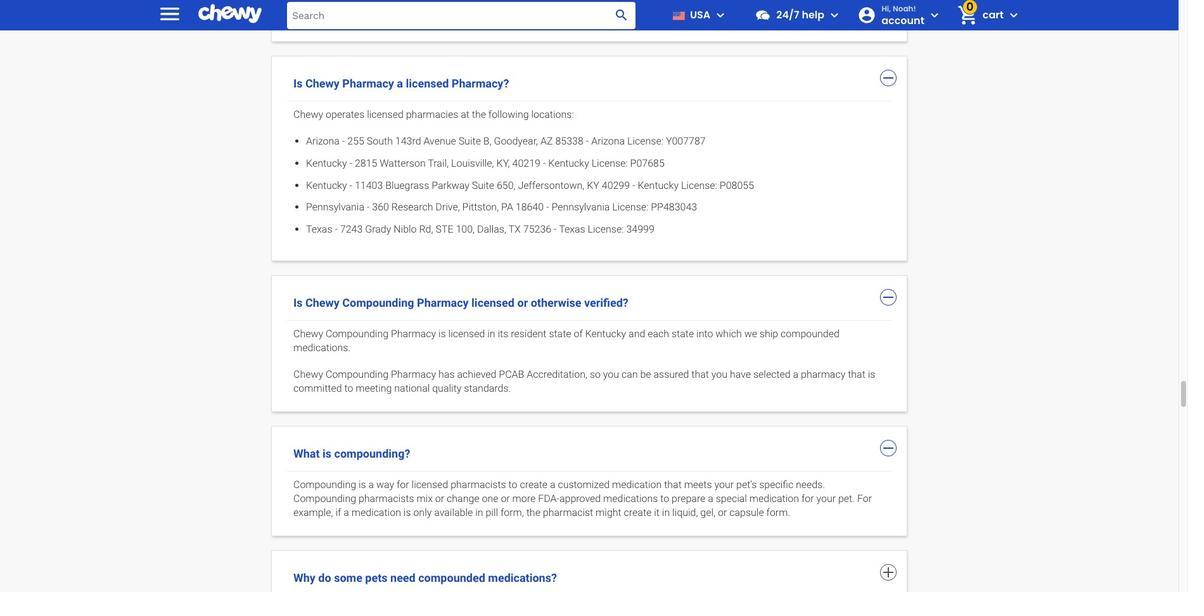 Task type: vqa. For each thing, say whether or not it's contained in the screenshot.
the leftmost with
no



Task type: describe. For each thing, give the bounding box(es) containing it.
24/7 help
[[777, 8, 825, 22]]

1 vertical spatial medication
[[750, 493, 800, 505]]

is for is chewy compounding pharmacy licensed or otherwise verified?
[[294, 296, 303, 309]]

is inside chewy compounding pharmacy has achieved pcab accreditation, so you can be assured that you have selected a pharmacy that is committed to meeting national quality standards.
[[868, 368, 876, 380]]

licensed for a
[[406, 77, 449, 90]]

dallas,
[[477, 223, 507, 235]]

Search text field
[[287, 2, 636, 29]]

p07685
[[631, 157, 665, 169]]

example,
[[294, 507, 333, 519]]

might
[[596, 507, 622, 519]]

100,
[[456, 223, 475, 235]]

ship
[[760, 328, 779, 340]]

form.
[[767, 507, 791, 519]]

2815
[[355, 157, 377, 169]]

pharmacy for (national
[[346, 12, 392, 24]]

40299
[[602, 179, 630, 191]]

selected
[[754, 368, 791, 380]]

one
[[482, 493, 499, 505]]

the inside is chewy pharmacy a licensed pharmacy? element
[[472, 108, 486, 121]]

chewy support image
[[755, 7, 772, 23]]

pharmacy for pcab
[[391, 368, 436, 380]]

way
[[377, 479, 394, 491]]

license: left "34999"
[[588, 223, 624, 235]]

specific
[[760, 479, 794, 491]]

0 horizontal spatial create
[[520, 479, 548, 491]]

kentucky for kentucky - 2815 watterson trail, louisville, ky, 40219
[[306, 157, 347, 169]]

1 horizontal spatial medication
[[612, 479, 662, 491]]

mix
[[417, 493, 433, 505]]

drive,
[[436, 201, 460, 213]]

compounded inside chewy compounding pharmacy is licensed in its resident state of kentucky and each state into which we ship compounded medications.
[[781, 328, 840, 340]]

and for kentucky
[[629, 328, 646, 340]]

trail,
[[428, 157, 449, 169]]

more
[[513, 493, 536, 505]]

0 vertical spatial pharmacists
[[451, 479, 506, 491]]

for
[[858, 493, 873, 505]]

meeting
[[356, 382, 392, 394]]

quality
[[433, 382, 462, 394]]

Product search field
[[287, 2, 636, 29]]

1 pennsylvania from the left
[[306, 201, 365, 213]]

chewy inside chewy compounding pharmacy has achieved pcab accreditation, so you can be assured that you have selected a pharmacy that is committed to meeting national quality standards.
[[294, 368, 323, 380]]

niblo
[[394, 223, 417, 235]]

meets
[[685, 479, 712, 491]]

medications
[[604, 493, 658, 505]]

(national
[[441, 12, 482, 24]]

each
[[648, 328, 670, 340]]

- right 85338
[[586, 135, 589, 147]]

pharmacy for pharmacy?
[[343, 77, 394, 90]]

association
[[484, 12, 536, 24]]

help
[[802, 8, 825, 22]]

pet's
[[737, 479, 757, 491]]

be
[[641, 368, 652, 380]]

boards
[[550, 12, 581, 24]]

cart menu image
[[1007, 8, 1022, 23]]

usa
[[690, 8, 711, 22]]

what
[[294, 447, 320, 460]]

committed
[[294, 382, 342, 394]]

2 state from the left
[[672, 328, 694, 340]]

2 vertical spatial to
[[661, 493, 670, 505]]

so
[[590, 368, 601, 380]]

11403
[[355, 179, 383, 191]]

is chewy pharmacy a licensed pharmacy?
[[294, 77, 509, 90]]

licensed up south
[[367, 108, 404, 121]]

assured
[[654, 368, 689, 380]]

items image
[[957, 4, 979, 26]]

hi,
[[882, 3, 892, 14]]

or right mix at the left of page
[[435, 493, 445, 505]]

only
[[414, 507, 432, 519]]

is for is chewy pharmacy a licensed pharmacy?
[[294, 77, 303, 90]]

a right if
[[344, 507, 349, 519]]

which
[[716, 328, 742, 340]]

license: up "34999"
[[613, 201, 649, 213]]

1 state from the left
[[549, 328, 572, 340]]

b,
[[484, 135, 492, 147]]

arizona - 255 south 143rd avenue suite b, goodyear, az 85338
[[306, 135, 584, 147]]

legitscript link
[[665, 11, 713, 25]]

parkway
[[432, 179, 470, 191]]

24/7
[[777, 8, 800, 22]]

0 vertical spatial suite
[[459, 135, 481, 147]]

avenue
[[424, 135, 456, 147]]

pets
[[365, 571, 388, 585]]

bluegrass
[[386, 179, 429, 191]]

is left only on the left of the page
[[404, 507, 411, 519]]

pharmacy
[[801, 368, 846, 380]]

available
[[434, 507, 473, 519]]

kentucky license: p08055
[[638, 179, 754, 191]]

1 vertical spatial to
[[509, 479, 518, 491]]

we
[[745, 328, 758, 340]]

resident
[[511, 328, 547, 340]]

kentucky license: p07685
[[549, 157, 665, 169]]

why
[[294, 571, 316, 585]]

of for state
[[574, 328, 583, 340]]

40219
[[513, 157, 541, 169]]

- left 255
[[342, 135, 345, 147]]

chewy inside chewy compounding pharmacy is licensed in its resident state of kentucky and each state into which we ship compounded medications.
[[294, 328, 323, 340]]

into
[[697, 328, 714, 340]]

85338
[[556, 135, 584, 147]]

that for what is compounding?
[[665, 479, 682, 491]]

or up resident
[[518, 296, 528, 309]]

customized
[[558, 479, 610, 491]]

achieved
[[457, 368, 497, 380]]

1 texas from the left
[[306, 223, 333, 235]]

1 vertical spatial create
[[624, 507, 652, 519]]

compounding is a way for licensed pharmacists to create a customized medication that meets your pet's specific needs. compounding pharmacists mix or change one or more fda-approved medications to prepare a special medication for your pet. for example, if a medication is only available in pill form, the pharmacist might create it in liquid, gel, or capsule form.
[[294, 479, 873, 519]]

help menu image
[[827, 8, 843, 23]]

form,
[[501, 507, 524, 519]]

- left 360
[[367, 201, 370, 213]]

is chewy compounding pharmacy licensed or otherwise verified?
[[294, 296, 629, 309]]

otherwise
[[531, 296, 582, 309]]

louisville,
[[451, 157, 494, 169]]

is chewy pharmacy a licensed pharmacy? element
[[287, 101, 892, 251]]

texas - 7243 grady niblo rd, ste 100, dallas, tx 75236 - texas license: 34999
[[306, 223, 655, 235]]

can
[[622, 368, 638, 380]]

- right 18640
[[547, 201, 549, 213]]

have
[[730, 368, 751, 380]]

- right 40299 at the right of the page
[[633, 179, 636, 191]]

yes,
[[294, 12, 312, 24]]

nabp
[[413, 12, 439, 24]]

watterson
[[380, 157, 426, 169]]

following
[[489, 108, 529, 121]]

the inside compounding is a way for licensed pharmacists to create a customized medication that meets your pet's specific needs. compounding pharmacists mix or change one or more fda-approved medications to prepare a special medication for your pet. for example, if a medication is only available in pill form, the pharmacist might create it in liquid, gel, or capsule form.
[[527, 507, 541, 519]]



Task type: locate. For each thing, give the bounding box(es) containing it.
of right the boards
[[584, 12, 593, 24]]

2 horizontal spatial in
[[662, 507, 670, 519]]

650,
[[497, 179, 516, 191]]

noah!
[[893, 3, 917, 14]]

account
[[882, 13, 925, 28]]

pa
[[502, 201, 513, 213]]

pp483043
[[651, 201, 698, 213]]

needs.
[[796, 479, 826, 491]]

that right pharmacy
[[848, 368, 866, 380]]

arizona for arizona license: y007787
[[592, 135, 625, 147]]

compounded
[[781, 328, 840, 340], [419, 571, 486, 585]]

0 horizontal spatial that
[[665, 479, 682, 491]]

pharmacy inside chewy compounding pharmacy has achieved pcab accreditation, so you can be assured that you have selected a pharmacy that is committed to meeting national quality standards.
[[391, 368, 436, 380]]

0 vertical spatial medication
[[612, 479, 662, 491]]

0 horizontal spatial menu image
[[157, 1, 183, 26]]

ky
[[587, 179, 600, 191]]

1 horizontal spatial menu image
[[713, 8, 729, 23]]

medication down the "way"
[[352, 507, 401, 519]]

pharmacy inside chewy compounding pharmacy is licensed in its resident state of kentucky and each state into which we ship compounded medications.
[[391, 328, 436, 340]]

or
[[518, 296, 528, 309], [435, 493, 445, 505], [501, 493, 510, 505], [718, 507, 727, 519]]

1 horizontal spatial the
[[527, 507, 541, 519]]

suite left b,
[[459, 135, 481, 147]]

medication down the specific
[[750, 493, 800, 505]]

you left have
[[712, 368, 728, 380]]

pcab
[[499, 368, 525, 380]]

license: for p08055
[[681, 179, 718, 191]]

pennsylvania down the ky
[[552, 201, 610, 213]]

menu image right 'usa'
[[713, 8, 729, 23]]

0 vertical spatial compounded
[[781, 328, 840, 340]]

liquid,
[[673, 507, 698, 519]]

kentucky for kentucky
[[306, 179, 347, 191]]

has for achieved
[[439, 368, 455, 380]]

0 horizontal spatial arizona
[[306, 135, 340, 147]]

0 vertical spatial has
[[394, 12, 410, 24]]

0 vertical spatial is
[[294, 77, 303, 90]]

- left 7243
[[335, 223, 338, 235]]

medications?
[[488, 571, 557, 585]]

kentucky inside chewy compounding pharmacy is licensed in its resident state of kentucky and each state into which we ship compounded medications.
[[586, 328, 627, 340]]

research
[[392, 201, 433, 213]]

at
[[461, 108, 470, 121]]

accreditation.
[[715, 12, 776, 24]]

2 pennsylvania from the left
[[552, 201, 610, 213]]

in left pill
[[476, 507, 483, 519]]

that
[[692, 368, 709, 380], [848, 368, 866, 380], [665, 479, 682, 491]]

for down needs.
[[802, 493, 814, 505]]

0 horizontal spatial of
[[538, 12, 548, 24]]

submit search image
[[615, 8, 630, 23]]

0 horizontal spatial texas
[[306, 223, 333, 235]]

a inside chewy compounding pharmacy has achieved pcab accreditation, so you can be assured that you have selected a pharmacy that is committed to meeting national quality standards.
[[794, 368, 799, 380]]

is left the "way"
[[359, 479, 366, 491]]

to left meeting on the bottom left
[[345, 382, 353, 394]]

compounding inside chewy compounding pharmacy is licensed in its resident state of kentucky and each state into which we ship compounded medications.
[[326, 328, 389, 340]]

that right assured
[[692, 368, 709, 380]]

kentucky for kentucky license: p08055
[[638, 179, 679, 191]]

has up the quality
[[439, 368, 455, 380]]

state
[[549, 328, 572, 340], [672, 328, 694, 340]]

1 vertical spatial has
[[439, 368, 455, 380]]

need
[[391, 571, 416, 585]]

1 horizontal spatial your
[[817, 493, 836, 505]]

menu image
[[157, 1, 183, 26], [713, 8, 729, 23]]

1 horizontal spatial that
[[692, 368, 709, 380]]

to left prepare
[[661, 493, 670, 505]]

24/7 help link
[[750, 0, 825, 30]]

pharmacists up one
[[451, 479, 506, 491]]

licensed for pharmacy
[[472, 296, 515, 309]]

360
[[372, 201, 389, 213]]

of for boards
[[584, 12, 593, 24]]

licensed up its
[[472, 296, 515, 309]]

licensed inside chewy compounding pharmacy is licensed in its resident state of kentucky and each state into which we ship compounded medications.
[[449, 328, 485, 340]]

is chewy compounding pharmacy licensed or otherwise verified? element
[[287, 320, 892, 402]]

of left the boards
[[538, 12, 548, 24]]

0 horizontal spatial for
[[397, 479, 409, 491]]

az
[[541, 135, 553, 147]]

1 vertical spatial pharmacists
[[359, 493, 414, 505]]

arizona left 255
[[306, 135, 340, 147]]

1 vertical spatial suite
[[472, 179, 495, 191]]

create down medications
[[624, 507, 652, 519]]

legitscript
[[665, 12, 713, 24]]

licensed
[[406, 77, 449, 90], [367, 108, 404, 121], [472, 296, 515, 309], [449, 328, 485, 340], [412, 479, 448, 491]]

is inside chewy compounding pharmacy is licensed in its resident state of kentucky and each state into which we ship compounded medications.
[[439, 328, 446, 340]]

7243
[[340, 223, 363, 235]]

licensed inside compounding is a way for licensed pharmacists to create a customized medication that meets your pet's specific needs. compounding pharmacists mix or change one or more fda-approved medications to prepare a special medication for your pet. for example, if a medication is only available in pill form, the pharmacist might create it in liquid, gel, or capsule form.
[[412, 479, 448, 491]]

0 horizontal spatial the
[[472, 108, 486, 121]]

pill
[[486, 507, 498, 519]]

1 horizontal spatial create
[[624, 507, 652, 519]]

or right one
[[501, 493, 510, 505]]

pharmacists down the "way"
[[359, 493, 414, 505]]

1 horizontal spatial pennsylvania
[[552, 201, 610, 213]]

special
[[716, 493, 747, 505]]

that inside compounding is a way for licensed pharmacists to create a customized medication that meets your pet's specific needs. compounding pharmacists mix or change one or more fda-approved medications to prepare a special medication for your pet. for example, if a medication is only available in pill form, the pharmacist might create it in liquid, gel, or capsule form.
[[665, 479, 682, 491]]

2 vertical spatial medication
[[352, 507, 401, 519]]

ky,
[[497, 157, 510, 169]]

if
[[336, 507, 341, 519]]

1 horizontal spatial arizona
[[592, 135, 625, 147]]

account menu image
[[927, 8, 943, 23]]

in inside chewy compounding pharmacy is licensed in its resident state of kentucky and each state into which we ship compounded medications.
[[488, 328, 496, 340]]

1 vertical spatial your
[[817, 493, 836, 505]]

arizona up kentucky license: p07685
[[592, 135, 625, 147]]

texas right the 75236
[[559, 223, 586, 235]]

is
[[439, 328, 446, 340], [868, 368, 876, 380], [323, 447, 332, 460], [359, 479, 366, 491], [404, 507, 411, 519]]

0 horizontal spatial pennsylvania
[[306, 201, 365, 213]]

is right what
[[323, 447, 332, 460]]

state down otherwise
[[549, 328, 572, 340]]

pharmacy for in
[[391, 328, 436, 340]]

0 vertical spatial your
[[715, 479, 734, 491]]

1 horizontal spatial for
[[802, 493, 814, 505]]

0 horizontal spatial your
[[715, 479, 734, 491]]

nabp link
[[413, 11, 439, 25]]

-
[[342, 135, 345, 147], [586, 135, 589, 147], [350, 157, 353, 169], [543, 157, 546, 169], [350, 179, 353, 191], [633, 179, 636, 191], [367, 201, 370, 213], [547, 201, 549, 213], [335, 223, 338, 235], [554, 223, 557, 235]]

pennsylvania up 7243
[[306, 201, 365, 213]]

1 is from the top
[[294, 77, 303, 90]]

for
[[397, 479, 409, 491], [802, 493, 814, 505]]

create up more
[[520, 479, 548, 491]]

compounded right the ship
[[781, 328, 840, 340]]

1 vertical spatial for
[[802, 493, 814, 505]]

pet.
[[839, 493, 855, 505]]

in
[[488, 328, 496, 340], [476, 507, 483, 519], [662, 507, 670, 519]]

- left 11403
[[350, 179, 353, 191]]

change
[[447, 493, 480, 505]]

in right it
[[662, 507, 670, 519]]

suite up pittston,
[[472, 179, 495, 191]]

goodyear,
[[494, 135, 538, 147]]

chewy
[[314, 12, 344, 24], [306, 77, 340, 90], [294, 108, 323, 121], [306, 296, 340, 309], [294, 328, 323, 340], [294, 368, 323, 380]]

and left each
[[629, 328, 646, 340]]

0 horizontal spatial medication
[[352, 507, 401, 519]]

0 horizontal spatial to
[[345, 382, 353, 394]]

in left its
[[488, 328, 496, 340]]

of down otherwise
[[574, 328, 583, 340]]

1 horizontal spatial you
[[712, 368, 728, 380]]

chewy inside is chewy pharmacy a licensed pharmacy? element
[[294, 108, 323, 121]]

of inside chewy compounding pharmacy is licensed in its resident state of kentucky and each state into which we ship compounded medications.
[[574, 328, 583, 340]]

to inside chewy compounding pharmacy has achieved pcab accreditation, so you can be assured that you have selected a pharmacy that is committed to meeting national quality standards.
[[345, 382, 353, 394]]

is right pharmacy
[[868, 368, 876, 380]]

1 vertical spatial compounded
[[419, 571, 486, 585]]

1 vertical spatial and
[[629, 328, 646, 340]]

is
[[294, 77, 303, 90], [294, 296, 303, 309]]

for right the "way"
[[397, 479, 409, 491]]

gel,
[[701, 507, 716, 519]]

- right the 40219
[[543, 157, 546, 169]]

pennsylvania - 360 research drive, pittston, pa 18640 - pennsylvania license: pp483043
[[306, 201, 698, 213]]

kentucky for kentucky license: p07685
[[549, 157, 590, 169]]

arizona
[[306, 135, 340, 147], [592, 135, 625, 147]]

2 horizontal spatial medication
[[750, 493, 800, 505]]

compounding inside chewy compounding pharmacy has achieved pcab accreditation, so you can be assured that you have selected a pharmacy that is committed to meeting national quality standards.
[[326, 368, 389, 380]]

has left nabp
[[394, 12, 410, 24]]

and right submit search 'image'
[[646, 12, 663, 24]]

what is compounding?
[[294, 447, 410, 460]]

0 horizontal spatial pharmacists
[[359, 493, 414, 505]]

state left "into"
[[672, 328, 694, 340]]

license: up pp483043
[[681, 179, 718, 191]]

2 horizontal spatial that
[[848, 368, 866, 380]]

2 texas from the left
[[559, 223, 586, 235]]

- right the 75236
[[554, 223, 557, 235]]

do
[[318, 571, 331, 585]]

yes, chewy pharmacy has nabp (national association of boards of pharmacy) and legitscript accreditation.
[[294, 12, 776, 24]]

pharmacy
[[346, 12, 392, 24], [343, 77, 394, 90], [417, 296, 469, 309], [391, 328, 436, 340], [391, 368, 436, 380]]

2 is from the top
[[294, 296, 303, 309]]

licensed for is
[[449, 328, 485, 340]]

tx
[[509, 223, 521, 235]]

- left 2815
[[350, 157, 353, 169]]

compounding?
[[334, 447, 410, 460]]

licensed up pharmacies on the top
[[406, 77, 449, 90]]

license: for p07685
[[592, 157, 628, 169]]

jeffersontown,
[[518, 179, 585, 191]]

1 horizontal spatial to
[[509, 479, 518, 491]]

kentucky left 11403
[[306, 179, 347, 191]]

a up fda-
[[550, 479, 556, 491]]

kentucky down 85338
[[549, 157, 590, 169]]

chewy compounding pharmacy has achieved pcab accreditation, so you can be assured that you have selected a pharmacy that is committed to meeting national quality standards.
[[294, 368, 876, 394]]

0 horizontal spatial you
[[603, 368, 619, 380]]

1 horizontal spatial in
[[488, 328, 496, 340]]

1 vertical spatial the
[[527, 507, 541, 519]]

1 vertical spatial is
[[294, 296, 303, 309]]

0 horizontal spatial state
[[549, 328, 572, 340]]

that up prepare
[[665, 479, 682, 491]]

medication up medications
[[612, 479, 662, 491]]

and
[[646, 12, 663, 24], [629, 328, 646, 340]]

34999
[[627, 223, 655, 235]]

a up gel,
[[708, 493, 714, 505]]

1 horizontal spatial pharmacists
[[451, 479, 506, 491]]

0 vertical spatial to
[[345, 382, 353, 394]]

0 horizontal spatial and
[[629, 328, 646, 340]]

a right selected
[[794, 368, 799, 380]]

0 vertical spatial create
[[520, 479, 548, 491]]

verified?
[[585, 296, 629, 309]]

licensed up mix at the left of page
[[412, 479, 448, 491]]

pharmacy)
[[595, 12, 644, 24]]

1 horizontal spatial and
[[646, 12, 663, 24]]

kentucky - 2815 watterson trail, louisville, ky, 40219
[[306, 157, 541, 169]]

pittston,
[[463, 201, 499, 213]]

to up more
[[509, 479, 518, 491]]

license: up the p07685
[[628, 135, 664, 147]]

is down is chewy compounding pharmacy licensed or otherwise verified?
[[439, 328, 446, 340]]

2 horizontal spatial of
[[584, 12, 593, 24]]

75236
[[524, 223, 552, 235]]

1 horizontal spatial texas
[[559, 223, 586, 235]]

kentucky down the p07685
[[638, 179, 679, 191]]

fda-
[[538, 493, 560, 505]]

kentucky down verified?
[[586, 328, 627, 340]]

2 horizontal spatial to
[[661, 493, 670, 505]]

menu image left chewy home image
[[157, 1, 183, 26]]

0 horizontal spatial compounded
[[419, 571, 486, 585]]

ste
[[436, 223, 454, 235]]

licensed down is chewy compounding pharmacy licensed or otherwise verified?
[[449, 328, 485, 340]]

255
[[348, 135, 365, 147]]

0 horizontal spatial in
[[476, 507, 483, 519]]

chewy compounding pharmacy is licensed in its resident state of kentucky and each state into which we ship compounded medications.
[[294, 328, 840, 354]]

1 horizontal spatial has
[[439, 368, 455, 380]]

accreditation,
[[527, 368, 588, 380]]

your left pet.
[[817, 493, 836, 505]]

your up special on the bottom right
[[715, 479, 734, 491]]

license: for y007787
[[628, 135, 664, 147]]

compounding
[[343, 296, 414, 309], [326, 328, 389, 340], [326, 368, 389, 380], [294, 479, 356, 491], [294, 493, 356, 505]]

a left the "way"
[[369, 479, 374, 491]]

2 arizona from the left
[[592, 135, 625, 147]]

2 you from the left
[[712, 368, 728, 380]]

that for chewy compounding pharmacy is licensed in its resident state of kentucky and each state into which we ship compounded medications.
[[692, 368, 709, 380]]

1 you from the left
[[603, 368, 619, 380]]

menu image inside usa 'popup button'
[[713, 8, 729, 23]]

license: up 40299 at the right of the page
[[592, 157, 628, 169]]

has for nabp
[[394, 12, 410, 24]]

arizona for arizona - 255 south 143rd avenue suite b, goodyear, az 85338
[[306, 135, 340, 147]]

a up chewy operates licensed pharmacies at the following locations:
[[397, 77, 403, 90]]

a
[[397, 77, 403, 90], [794, 368, 799, 380], [369, 479, 374, 491], [550, 479, 556, 491], [708, 493, 714, 505], [344, 507, 349, 519]]

0 vertical spatial and
[[646, 12, 663, 24]]

usa button
[[668, 0, 729, 30]]

and for pharmacy)
[[646, 12, 663, 24]]

chewy operates licensed pharmacies at the following locations:
[[294, 108, 574, 121]]

arizona license: y007787
[[592, 135, 706, 147]]

you right so
[[603, 368, 619, 380]]

0 horizontal spatial has
[[394, 12, 410, 24]]

compounded right need
[[419, 571, 486, 585]]

has inside chewy compounding pharmacy has achieved pcab accreditation, so you can be assured that you have selected a pharmacy that is committed to meeting national quality standards.
[[439, 368, 455, 380]]

0 vertical spatial for
[[397, 479, 409, 491]]

the down more
[[527, 507, 541, 519]]

1 horizontal spatial of
[[574, 328, 583, 340]]

the right "at"
[[472, 108, 486, 121]]

1 arizona from the left
[[306, 135, 340, 147]]

1 horizontal spatial compounded
[[781, 328, 840, 340]]

or right gel,
[[718, 507, 727, 519]]

of
[[538, 12, 548, 24], [584, 12, 593, 24], [574, 328, 583, 340]]

texas left 7243
[[306, 223, 333, 235]]

kentucky left 2815
[[306, 157, 347, 169]]

chewy home image
[[198, 0, 262, 28]]

y007787
[[666, 135, 706, 147]]

grady
[[365, 223, 391, 235]]

operates
[[326, 108, 365, 121]]

1 horizontal spatial state
[[672, 328, 694, 340]]

0 vertical spatial the
[[472, 108, 486, 121]]

and inside chewy compounding pharmacy is licensed in its resident state of kentucky and each state into which we ship compounded medications.
[[629, 328, 646, 340]]



